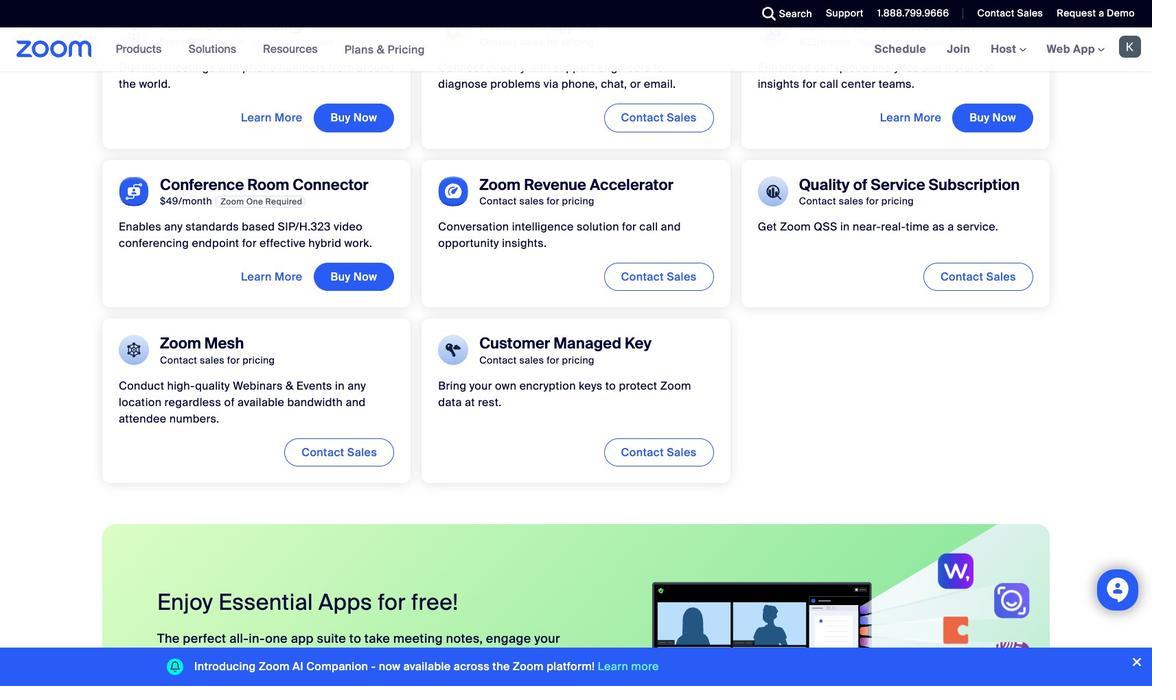 Task type: describe. For each thing, give the bounding box(es) containing it.
webinars
[[233, 379, 283, 393]]

for inside "enables any standards based sip/h.323 video conferencing endpoint for effective hybrid work."
[[242, 236, 257, 251]]

required for audio conferencing
[[297, 37, 334, 48]]

essential
[[218, 588, 313, 617]]

contact sales for zoom revenue accelerator
[[621, 270, 697, 284]]

analytics
[[872, 61, 919, 75]]

zoom down engage
[[513, 660, 544, 674]]

get
[[758, 220, 777, 234]]

room
[[247, 175, 289, 195]]

in-
[[249, 631, 265, 647]]

buy now link for zoom phone power pack
[[952, 104, 1033, 132]]

sales for premier support
[[667, 111, 697, 125]]

subscription
[[929, 175, 1020, 195]]

of inside "quality of service subscription contact sales for pricing"
[[853, 175, 867, 195]]

perfect
[[183, 631, 226, 647]]

app
[[1073, 42, 1095, 56]]

rest.
[[478, 395, 502, 410]]

zoom inside the zoom revenue accelerator contact sales for pricing
[[479, 175, 521, 195]]

more for phone
[[914, 111, 941, 125]]

via
[[544, 77, 559, 92]]

request a demo
[[1057, 7, 1135, 19]]

conference room connector $49/month zoom one required
[[160, 175, 368, 207]]

customer managed key contact sales for pricing
[[479, 334, 652, 366]]

free!
[[411, 588, 458, 617]]

chat,
[[601, 77, 627, 92]]

contact inside "quality of service subscription contact sales for pricing"
[[799, 195, 836, 207]]

audio
[[160, 16, 201, 36]]

0 vertical spatial phone
[[843, 16, 889, 36]]

with inside the perfect all-in-one app suite to take meeting notes, engage your team with interactive activities, deliver insights to improve customer conversations, and more!
[[191, 649, 215, 666]]

required inside the zoom phone power pack $25/month zoom phone required
[[913, 37, 950, 48]]

bring
[[438, 379, 466, 393]]

phone,
[[561, 77, 598, 92]]

sales inside "customer managed key contact sales for pricing"
[[519, 354, 544, 366]]

conversations,
[[157, 668, 245, 684]]

all-
[[229, 631, 249, 647]]

at
[[465, 395, 475, 410]]

ai
[[293, 660, 303, 674]]

contact down protect
[[621, 445, 664, 460]]

enables
[[119, 220, 161, 234]]

meetings navigation
[[864, 27, 1152, 72]]

enjoy
[[157, 588, 213, 617]]

contact sales for premier support
[[621, 111, 697, 125]]

1 vertical spatial a
[[948, 220, 954, 234]]

revenue
[[524, 175, 586, 195]]

historical
[[945, 61, 994, 75]]

contact down bandwidth
[[302, 445, 344, 460]]

banner containing products
[[0, 27, 1152, 72]]

zoom right get
[[780, 220, 811, 234]]

numbers.
[[169, 412, 219, 426]]

problems
[[490, 77, 541, 92]]

diagnose
[[438, 77, 487, 92]]

deliver
[[345, 649, 386, 666]]

learn more for $100/month
[[241, 111, 302, 125]]

and inside conduct high-quality webinars & events in any location regardless of available bandwidth and attendee numbers.
[[346, 395, 366, 410]]

now for zoom phone power pack
[[992, 111, 1016, 125]]

sip/h.323
[[278, 220, 331, 234]]

real-
[[881, 220, 906, 234]]

$100/month
[[187, 36, 243, 48]]

insights.
[[502, 236, 547, 251]]

buy now link for conference room connector
[[313, 263, 394, 291]]

high-
[[167, 379, 195, 393]]

opportunity
[[438, 236, 499, 251]]

accelerator
[[590, 175, 673, 195]]

zoom revenue accelerator contact sales for pricing
[[479, 175, 673, 207]]

meeting
[[393, 631, 443, 647]]

the for world.
[[119, 77, 136, 92]]

buy now link for audio conferencing
[[313, 104, 394, 132]]

zoom mesh contact sales for pricing
[[160, 334, 275, 366]]

from
[[329, 61, 354, 75]]

dial into meetings with phone numbers from around the world.
[[119, 61, 394, 92]]

suite
[[317, 631, 346, 647]]

regardless
[[164, 395, 221, 410]]

time
[[906, 220, 929, 234]]

near-
[[853, 220, 881, 234]]

around
[[357, 61, 394, 75]]

companion
[[306, 660, 368, 674]]

support inside premier support contact sales for pricing
[[539, 16, 597, 36]]

contact inside the zoom revenue accelerator contact sales for pricing
[[479, 195, 517, 207]]

and inside enhanced call queue analytics and historical insights for call center teams.
[[922, 61, 942, 75]]

sales inside "quality of service subscription contact sales for pricing"
[[839, 195, 864, 207]]

insights inside enhanced call queue analytics and historical insights for call center teams.
[[758, 77, 800, 92]]

or
[[630, 77, 641, 92]]

buy now for zoom phone power pack
[[970, 111, 1016, 125]]

contact up host
[[977, 7, 1015, 19]]

based
[[242, 220, 275, 234]]

teams.
[[879, 77, 915, 92]]

apps
[[319, 588, 372, 617]]

pricing inside the zoom mesh contact sales for pricing
[[242, 354, 275, 366]]

from
[[160, 36, 184, 48]]

zoom inside audio conferencing from $100/month zoom one required
[[252, 37, 275, 48]]

contact sales link for quality of service subscription
[[923, 263, 1033, 291]]

product information navigation
[[105, 27, 435, 72]]

1 vertical spatial available
[[403, 660, 451, 674]]

conduct
[[119, 379, 164, 393]]

resources
[[263, 42, 318, 56]]

learn more link
[[598, 660, 659, 674]]

now
[[379, 660, 400, 674]]

the perfect all-in-one app suite to take meeting notes, engage your team with interactive activities, deliver insights to improve customer conversations, and more!
[[157, 631, 563, 684]]

more for conferencing
[[275, 111, 302, 125]]

solutions button
[[188, 27, 242, 71]]

activities,
[[285, 649, 342, 666]]

1.888.799.9666
[[877, 7, 949, 19]]

enhanced call queue analytics and historical insights for call center teams.
[[758, 61, 994, 92]]

buy now for audio conferencing
[[331, 111, 377, 125]]

insights inside the perfect all-in-one app suite to take meeting notes, engage your team with interactive activities, deliver insights to improve customer conversations, and more!
[[389, 649, 436, 666]]

conversation
[[438, 220, 509, 234]]

pack
[[940, 16, 975, 36]]

more!
[[274, 668, 308, 684]]

phone
[[242, 61, 276, 75]]

dial
[[119, 61, 139, 75]]

any inside conduct high-quality webinars & events in any location regardless of available bandwidth and attendee numbers.
[[348, 379, 366, 393]]

intelligence
[[512, 220, 574, 234]]

web app button
[[1047, 42, 1105, 56]]

$25/month
[[799, 36, 851, 48]]

support
[[553, 61, 595, 75]]

learn for $49/month
[[241, 270, 272, 284]]

bring your own encryption keys to protect zoom data at rest.
[[438, 379, 691, 410]]

sales inside the zoom mesh contact sales for pricing
[[200, 354, 225, 366]]

app
[[291, 631, 314, 647]]

and inside conversation intelligence solution for call and opportunity insights.
[[661, 220, 681, 234]]

pricing inside "customer managed key contact sales for pricing"
[[562, 354, 594, 366]]

standards
[[186, 220, 239, 234]]

conduct high-quality webinars & events in any location regardless of available bandwidth and attendee numbers.
[[119, 379, 366, 426]]



Task type: locate. For each thing, give the bounding box(es) containing it.
one for conferencing
[[278, 37, 294, 48]]

zoom inside bring your own encryption keys to protect zoom data at rest.
[[660, 379, 691, 393]]

contact down customer
[[479, 354, 517, 366]]

now for conference room connector
[[353, 270, 377, 284]]

available
[[238, 395, 284, 410], [403, 660, 451, 674]]

pricing down revenue
[[562, 195, 594, 207]]

your up rest.
[[469, 379, 492, 393]]

1 horizontal spatial &
[[377, 42, 385, 57]]

into
[[142, 61, 162, 75]]

for down mesh
[[227, 354, 240, 366]]

profile picture image
[[1119, 36, 1141, 58]]

1 horizontal spatial one
[[278, 37, 294, 48]]

directly
[[487, 61, 526, 75]]

now down historical
[[992, 111, 1016, 125]]

to up the email.
[[654, 61, 664, 75]]

0 horizontal spatial in
[[335, 379, 345, 393]]

engage
[[486, 631, 531, 647]]

a
[[1099, 7, 1104, 19], [948, 220, 954, 234]]

learn more for $49/month
[[241, 270, 302, 284]]

for inside "quality of service subscription contact sales for pricing"
[[866, 195, 879, 207]]

0 horizontal spatial &
[[286, 379, 294, 393]]

1 horizontal spatial a
[[1099, 7, 1104, 19]]

world.
[[139, 77, 171, 92]]

get zoom qss in near-real-time as a service.
[[758, 220, 998, 234]]

zoom
[[799, 16, 840, 36], [252, 37, 275, 48], [859, 37, 883, 48], [479, 175, 521, 195], [221, 196, 244, 207], [780, 220, 811, 234], [160, 334, 201, 354], [660, 379, 691, 393], [259, 660, 290, 674], [513, 660, 544, 674]]

sales for quality of service subscription
[[986, 270, 1016, 284]]

connector
[[293, 175, 368, 195]]

required inside audio conferencing from $100/month zoom one required
[[297, 37, 334, 48]]

any right events
[[348, 379, 366, 393]]

events
[[296, 379, 332, 393]]

buy for conference room connector
[[331, 270, 351, 284]]

0 vertical spatial in
[[840, 220, 850, 234]]

contact up conversation at the left
[[479, 195, 517, 207]]

the down engage
[[492, 660, 510, 674]]

learn more down dial into meetings with phone numbers from around the world.
[[241, 111, 302, 125]]

pricing inside "quality of service subscription contact sales for pricing"
[[881, 195, 914, 207]]

sales inside premier support contact sales for pricing
[[519, 36, 544, 48]]

request a demo link
[[1047, 0, 1152, 27], [1057, 7, 1135, 19]]

service
[[871, 175, 925, 195]]

any inside "enables any standards based sip/h.323 video conferencing endpoint for effective hybrid work."
[[164, 220, 183, 234]]

with inside dial into meetings with phone numbers from around the world.
[[218, 61, 240, 75]]

contact
[[977, 7, 1015, 19], [479, 36, 517, 48], [621, 111, 664, 125], [479, 195, 517, 207], [799, 195, 836, 207], [621, 270, 664, 284], [940, 270, 983, 284], [160, 354, 197, 366], [479, 354, 517, 366], [302, 445, 344, 460], [621, 445, 664, 460]]

quality
[[799, 175, 850, 195]]

sales down customer
[[519, 354, 544, 366]]

pricing inside premier support contact sales for pricing
[[562, 36, 594, 48]]

learn more button down teams.
[[880, 104, 941, 132]]

with down 'perfect'
[[191, 649, 215, 666]]

call inside conversation intelligence solution for call and opportunity insights.
[[639, 220, 658, 234]]

to down notes,
[[439, 649, 451, 666]]

for up take
[[378, 588, 406, 617]]

learn more for pack
[[880, 111, 941, 125]]

a right as
[[948, 220, 954, 234]]

zoom up $25/month at the right of the page
[[799, 16, 840, 36]]

protect
[[619, 379, 657, 393]]

for down revenue
[[547, 195, 559, 207]]

call down accelerator
[[639, 220, 658, 234]]

contact down quality
[[799, 195, 836, 207]]

contact sales link for zoom revenue accelerator
[[604, 263, 714, 291]]

1 horizontal spatial of
[[853, 175, 867, 195]]

learn left more
[[598, 660, 628, 674]]

0 horizontal spatial the
[[119, 77, 136, 92]]

required up numbers
[[297, 37, 334, 48]]

learn more
[[241, 111, 302, 125], [880, 111, 941, 125], [241, 270, 302, 284]]

more down teams.
[[914, 111, 941, 125]]

join
[[947, 42, 970, 56]]

buy now link down from in the left top of the page
[[313, 104, 394, 132]]

and right "analytics"
[[922, 61, 942, 75]]

sales for zoom mesh
[[347, 445, 377, 460]]

for inside the zoom mesh contact sales for pricing
[[227, 354, 240, 366]]

1 horizontal spatial any
[[348, 379, 366, 393]]

customer
[[506, 649, 563, 666]]

insights down meeting
[[389, 649, 436, 666]]

zoom right protect
[[660, 379, 691, 393]]

one for room
[[246, 196, 263, 207]]

for up "encryption"
[[547, 354, 559, 366]]

numbers
[[279, 61, 326, 75]]

1 horizontal spatial support
[[826, 7, 864, 19]]

to inside bring your own encryption keys to protect zoom data at rest.
[[605, 379, 616, 393]]

products button
[[116, 27, 168, 71]]

with up 'via'
[[529, 61, 550, 75]]

one down room on the left of page
[[246, 196, 263, 207]]

learn more button down dial into meetings with phone numbers from around the world.
[[241, 104, 302, 132]]

0 vertical spatial call
[[814, 61, 833, 75]]

improve
[[454, 649, 503, 666]]

available inside conduct high-quality webinars & events in any location regardless of available bandwidth and attendee numbers.
[[238, 395, 284, 410]]

engineers
[[597, 61, 651, 75]]

1 horizontal spatial available
[[403, 660, 451, 674]]

connect
[[438, 61, 484, 75]]

contact down service.
[[940, 270, 983, 284]]

banner
[[0, 27, 1152, 72]]

of down 'quality'
[[224, 395, 235, 410]]

0 horizontal spatial support
[[539, 16, 597, 36]]

take
[[364, 631, 390, 647]]

managed
[[553, 334, 621, 354]]

one up numbers
[[278, 37, 294, 48]]

sales up "near-"
[[839, 195, 864, 207]]

buy now link down historical
[[952, 104, 1033, 132]]

1.888.799.9666 button
[[867, 0, 953, 27], [877, 7, 949, 19]]

required down room on the left of page
[[265, 196, 302, 207]]

& left events
[[286, 379, 294, 393]]

1 horizontal spatial with
[[218, 61, 240, 75]]

to right keys
[[605, 379, 616, 393]]

more for room
[[275, 270, 302, 284]]

2 horizontal spatial with
[[529, 61, 550, 75]]

bandwidth
[[287, 395, 343, 410]]

insights
[[758, 77, 800, 92], [389, 649, 436, 666]]

solution
[[577, 220, 619, 234]]

support up $25/month at the right of the page
[[826, 7, 864, 19]]

your up the customer
[[534, 631, 560, 647]]

of inside conduct high-quality webinars & events in any location regardless of available bandwidth and attendee numbers.
[[224, 395, 235, 410]]

to
[[654, 61, 664, 75], [605, 379, 616, 393], [349, 631, 361, 647], [439, 649, 451, 666]]

zoom up 'queue'
[[859, 37, 883, 48]]

of right quality
[[853, 175, 867, 195]]

1 vertical spatial phone
[[885, 37, 911, 48]]

the down dial
[[119, 77, 136, 92]]

across
[[454, 660, 490, 674]]

& up around
[[377, 42, 385, 57]]

learn for pack
[[880, 111, 911, 125]]

one inside conference room connector $49/month zoom one required
[[246, 196, 263, 207]]

1 vertical spatial of
[[224, 395, 235, 410]]

pricing inside the zoom revenue accelerator contact sales for pricing
[[562, 195, 594, 207]]

contact down 'premier'
[[479, 36, 517, 48]]

buy down from in the left top of the page
[[331, 111, 351, 125]]

1 vertical spatial &
[[286, 379, 294, 393]]

0 vertical spatial &
[[377, 42, 385, 57]]

0 horizontal spatial a
[[948, 220, 954, 234]]

0 vertical spatial insights
[[758, 77, 800, 92]]

for right solution at the right
[[622, 220, 637, 234]]

buy now down from in the left top of the page
[[331, 111, 377, 125]]

zoom down conferencing on the top of page
[[252, 37, 275, 48]]

for inside "customer managed key contact sales for pricing"
[[547, 354, 559, 366]]

1 vertical spatial in
[[335, 379, 345, 393]]

required
[[297, 37, 334, 48], [913, 37, 950, 48], [265, 196, 302, 207]]

contact sales for zoom mesh
[[302, 445, 377, 460]]

learn more button
[[241, 104, 302, 132], [880, 104, 941, 132], [241, 263, 302, 291]]

buy down hybrid
[[331, 270, 351, 284]]

for inside enhanced call queue analytics and historical insights for call center teams.
[[802, 77, 817, 92]]

quality
[[195, 379, 230, 393]]

zoom inside conference room connector $49/month zoom one required
[[221, 196, 244, 207]]

request
[[1057, 7, 1096, 19]]

0 vertical spatial any
[[164, 220, 183, 234]]

products
[[116, 42, 162, 56]]

pricing down "managed"
[[562, 354, 594, 366]]

zoom logo image
[[16, 41, 92, 58]]

plans & pricing
[[344, 42, 425, 57]]

in inside conduct high-quality webinars & events in any location regardless of available bandwidth and attendee numbers.
[[335, 379, 345, 393]]

& inside product information navigation
[[377, 42, 385, 57]]

buy for audio conferencing
[[331, 111, 351, 125]]

contact up high-
[[160, 354, 197, 366]]

quality of service subscription contact sales for pricing
[[799, 175, 1020, 207]]

video
[[334, 220, 363, 234]]

contact inside premier support contact sales for pricing
[[479, 36, 517, 48]]

call
[[814, 61, 833, 75], [820, 77, 838, 92], [639, 220, 658, 234]]

phone down power
[[885, 37, 911, 48]]

learn more button for $49/month
[[241, 263, 302, 291]]

& inside conduct high-quality webinars & events in any location regardless of available bandwidth and attendee numbers.
[[286, 379, 294, 393]]

sales for zoom revenue accelerator
[[667, 270, 697, 284]]

center
[[841, 77, 876, 92]]

for inside the zoom revenue accelerator contact sales for pricing
[[547, 195, 559, 207]]

zoom up high-
[[160, 334, 201, 354]]

enables any standards based sip/h.323 video conferencing endpoint for effective hybrid work.
[[119, 220, 372, 251]]

contact sales for quality of service subscription
[[940, 270, 1016, 284]]

enjoy essential apps for free!
[[157, 588, 458, 617]]

available down meeting
[[403, 660, 451, 674]]

to up deliver
[[349, 631, 361, 647]]

key
[[625, 334, 652, 354]]

2 vertical spatial call
[[639, 220, 658, 234]]

1 horizontal spatial in
[[840, 220, 850, 234]]

0 vertical spatial of
[[853, 175, 867, 195]]

conferencing
[[119, 236, 189, 251]]

required down power
[[913, 37, 950, 48]]

contact sales link for customer managed key
[[604, 438, 714, 467]]

notes,
[[446, 631, 483, 647]]

now down work.
[[353, 270, 377, 284]]

required for conference room connector
[[265, 196, 302, 207]]

0 horizontal spatial of
[[224, 395, 235, 410]]

-
[[371, 660, 376, 674]]

for down based
[[242, 236, 257, 251]]

contact sales link for zoom mesh
[[284, 438, 394, 467]]

0 horizontal spatial your
[[469, 379, 492, 393]]

sales
[[1017, 7, 1043, 19], [667, 111, 697, 125], [667, 270, 697, 284], [986, 270, 1016, 284], [347, 445, 377, 460], [667, 445, 697, 460]]

schedule
[[874, 42, 926, 56]]

buy for zoom phone power pack
[[970, 111, 990, 125]]

more down effective
[[275, 270, 302, 284]]

your inside the perfect all-in-one app suite to take meeting notes, engage your team with interactive activities, deliver insights to improve customer conversations, and more!
[[534, 631, 560, 647]]

learn more down effective
[[241, 270, 302, 284]]

call down $25/month at the right of the page
[[814, 61, 833, 75]]

buy down historical
[[970, 111, 990, 125]]

location
[[119, 395, 162, 410]]

learn more down teams.
[[880, 111, 941, 125]]

buy now down historical
[[970, 111, 1016, 125]]

for down enhanced
[[802, 77, 817, 92]]

buy now link down work.
[[313, 263, 394, 291]]

with inside connect directly with support engineers to diagnose problems via phone, chat, or email.
[[529, 61, 550, 75]]

1 vertical spatial insights
[[389, 649, 436, 666]]

power
[[892, 16, 936, 36]]

1 vertical spatial any
[[348, 379, 366, 393]]

0 horizontal spatial any
[[164, 220, 183, 234]]

sales down mesh
[[200, 354, 225, 366]]

available down webinars on the left of the page
[[238, 395, 284, 410]]

service.
[[957, 220, 998, 234]]

support link
[[816, 0, 867, 27], [826, 7, 864, 19]]

sales down 'premier'
[[519, 36, 544, 48]]

buy now
[[331, 111, 377, 125], [970, 111, 1016, 125], [331, 270, 377, 284]]

zoom left "ai"
[[259, 660, 290, 674]]

more
[[631, 660, 659, 674]]

your inside bring your own encryption keys to protect zoom data at rest.
[[469, 379, 492, 393]]

team
[[157, 649, 188, 666]]

0 horizontal spatial insights
[[389, 649, 436, 666]]

search button
[[752, 0, 816, 27]]

required inside conference room connector $49/month zoom one required
[[265, 196, 302, 207]]

and down accelerator
[[661, 220, 681, 234]]

0 horizontal spatial with
[[191, 649, 215, 666]]

with down solutions at the top left of page
[[218, 61, 240, 75]]

for inside premier support contact sales for pricing
[[547, 36, 559, 48]]

qss
[[814, 220, 837, 234]]

zoom up standards
[[221, 196, 244, 207]]

more down numbers
[[275, 111, 302, 125]]

to inside connect directly with support engineers to diagnose problems via phone, chat, or email.
[[654, 61, 664, 75]]

audio conferencing from $100/month zoom one required
[[160, 16, 334, 48]]

buy now down work.
[[331, 270, 377, 284]]

1 vertical spatial one
[[246, 196, 263, 207]]

learn more button for pack
[[880, 104, 941, 132]]

with
[[218, 61, 240, 75], [529, 61, 550, 75], [191, 649, 215, 666]]

contact sales for customer managed key
[[621, 445, 697, 460]]

sales inside the zoom revenue accelerator contact sales for pricing
[[519, 195, 544, 207]]

premier
[[479, 16, 536, 36]]

for up support
[[547, 36, 559, 48]]

sales for customer managed key
[[667, 445, 697, 460]]

1 horizontal spatial your
[[534, 631, 560, 647]]

solutions
[[188, 42, 236, 56]]

1 vertical spatial call
[[820, 77, 838, 92]]

learn down dial into meetings with phone numbers from around the world.
[[241, 111, 272, 125]]

and right bandwidth
[[346, 395, 366, 410]]

phone up schedule
[[843, 16, 889, 36]]

and inside the perfect all-in-one app suite to take meeting notes, engage your team with interactive activities, deliver insights to improve customer conversations, and more!
[[248, 668, 271, 684]]

contact inside "customer managed key contact sales for pricing"
[[479, 354, 517, 366]]

0 horizontal spatial one
[[246, 196, 263, 207]]

support up support
[[539, 16, 597, 36]]

learn down teams.
[[880, 111, 911, 125]]

in right qss
[[840, 220, 850, 234]]

0 vertical spatial your
[[469, 379, 492, 393]]

queue
[[836, 61, 869, 75]]

for
[[547, 36, 559, 48], [802, 77, 817, 92], [547, 195, 559, 207], [866, 195, 879, 207], [622, 220, 637, 234], [242, 236, 257, 251], [227, 354, 240, 366], [547, 354, 559, 366], [378, 588, 406, 617]]

now for audio conferencing
[[353, 111, 377, 125]]

conferencing
[[205, 16, 302, 36]]

zoom inside the zoom mesh contact sales for pricing
[[160, 334, 201, 354]]

as
[[932, 220, 945, 234]]

a left demo
[[1099, 7, 1104, 19]]

interactive
[[219, 649, 282, 666]]

endpoint
[[192, 236, 239, 251]]

learn more button for $100/month
[[241, 104, 302, 132]]

one inside audio conferencing from $100/month zoom one required
[[278, 37, 294, 48]]

pricing up webinars on the left of the page
[[242, 354, 275, 366]]

for up get zoom qss in near-real-time as a service.
[[866, 195, 879, 207]]

0 vertical spatial available
[[238, 395, 284, 410]]

learn for $100/month
[[241, 111, 272, 125]]

email.
[[644, 77, 676, 92]]

of
[[853, 175, 867, 195], [224, 395, 235, 410]]

1 vertical spatial your
[[534, 631, 560, 647]]

the for zoom
[[492, 660, 510, 674]]

0 vertical spatial the
[[119, 77, 136, 92]]

and down interactive
[[248, 668, 271, 684]]

1 horizontal spatial the
[[492, 660, 510, 674]]

phone
[[843, 16, 889, 36], [885, 37, 911, 48]]

zoom up conversation at the left
[[479, 175, 521, 195]]

contact up key
[[621, 270, 664, 284]]

1 vertical spatial the
[[492, 660, 510, 674]]

conversation intelligence solution for call and opportunity insights.
[[438, 220, 681, 251]]

in right events
[[335, 379, 345, 393]]

sales up "intelligence"
[[519, 195, 544, 207]]

contact sales link for premier support
[[604, 104, 714, 132]]

0 horizontal spatial available
[[238, 395, 284, 410]]

0 vertical spatial one
[[278, 37, 294, 48]]

more
[[275, 111, 302, 125], [914, 111, 941, 125], [275, 270, 302, 284]]

1 horizontal spatial insights
[[758, 77, 800, 92]]

search
[[779, 8, 812, 20]]

any up conferencing
[[164, 220, 183, 234]]

0 vertical spatial a
[[1099, 7, 1104, 19]]

web
[[1047, 42, 1070, 56]]

for inside conversation intelligence solution for call and opportunity insights.
[[622, 220, 637, 234]]

the
[[119, 77, 136, 92], [492, 660, 510, 674]]

contact inside the zoom mesh contact sales for pricing
[[160, 354, 197, 366]]

now down around
[[353, 111, 377, 125]]

contact down or
[[621, 111, 664, 125]]

the inside dial into meetings with phone numbers from around the world.
[[119, 77, 136, 92]]

pricing
[[388, 42, 425, 57]]

learn more button down effective
[[241, 263, 302, 291]]

buy now for conference room connector
[[331, 270, 377, 284]]



Task type: vqa. For each thing, say whether or not it's contained in the screenshot.
the for Zoom
yes



